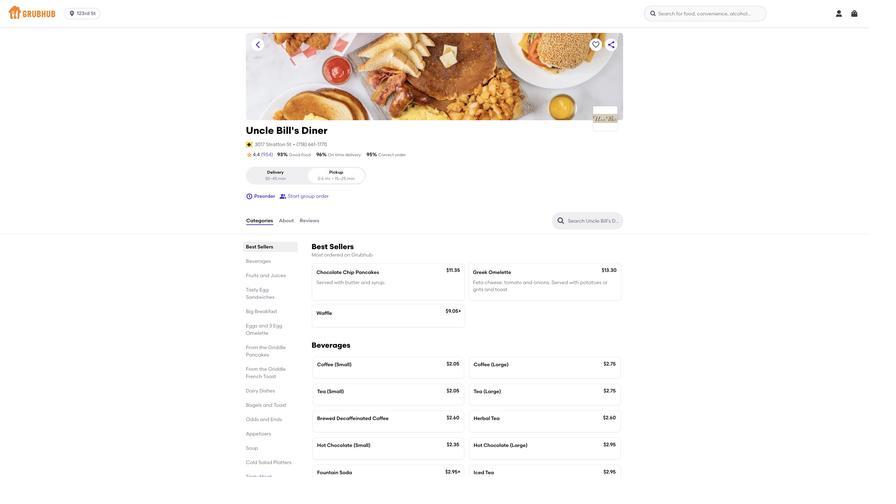 Task type: vqa. For each thing, say whether or not it's contained in the screenshot.


Task type: describe. For each thing, give the bounding box(es) containing it.
Search Uncle Bill's Diner search field
[[568, 218, 621, 224]]

big
[[246, 309, 254, 315]]

decaffeinated
[[337, 416, 372, 422]]

tea up brewed
[[317, 389, 326, 395]]

3
[[269, 323, 272, 329]]

Search for food, convenience, alcohol... search field
[[645, 6, 767, 21]]

svg image
[[851, 9, 859, 18]]

ordered
[[324, 252, 343, 258]]

and right fruits
[[260, 273, 270, 279]]

coffee for coffee (large)
[[474, 362, 490, 368]]

chocolate for hot chocolate (small)
[[327, 443, 353, 449]]

egg inside the "tasty egg sandwiches"
[[260, 287, 269, 293]]

tea right iced
[[486, 470, 494, 476]]

svg image inside preorder button
[[246, 193, 253, 200]]

caret left icon image
[[254, 41, 262, 49]]

dishes
[[260, 388, 275, 394]]

0.6
[[318, 176, 324, 181]]

platters
[[274, 460, 292, 466]]

griddle for from the griddle french toast
[[268, 366, 286, 372]]

onions.
[[534, 280, 551, 286]]

3017 stratton st
[[255, 141, 292, 147]]

min inside pickup 0.6 mi • 15–25 min
[[347, 176, 355, 181]]

$2.95 for iced tea
[[604, 469, 616, 475]]

$2.75 for tea (large)
[[604, 388, 616, 394]]

feta
[[473, 280, 484, 286]]

and left syrup.
[[361, 280, 371, 286]]

brewed decaffeinated coffee
[[317, 416, 389, 422]]

best sellers most ordered on grubhub
[[312, 242, 373, 258]]

delivery 30–45 min
[[265, 170, 286, 181]]

and right bagels
[[263, 402, 273, 408]]

1 vertical spatial toast
[[274, 402, 287, 408]]

eggs
[[246, 323, 258, 329]]

from for from the griddle french toast
[[246, 366, 258, 372]]

dairy dishes
[[246, 388, 275, 394]]

uncle
[[246, 124, 274, 136]]

+ for $2.95
[[458, 469, 461, 475]]

(718)
[[297, 141, 307, 147]]

breakfast
[[255, 309, 277, 315]]

good food
[[289, 152, 311, 157]]

butter
[[345, 280, 360, 286]]

tea up herbal
[[474, 389, 483, 395]]

subscription pass image
[[246, 142, 253, 147]]

main navigation navigation
[[0, 0, 870, 27]]

svg image inside 123rd st button
[[69, 10, 76, 17]]

chip
[[343, 270, 355, 276]]

(large) for coffee (large)
[[491, 362, 509, 368]]

start group order button
[[280, 190, 329, 203]]

reviews button
[[300, 208, 320, 234]]

fountain
[[317, 470, 339, 476]]

1 horizontal spatial order
[[395, 152, 406, 157]]

0 vertical spatial omelette
[[489, 270, 512, 276]]

soda
[[340, 470, 352, 476]]

• inside pickup 0.6 mi • 15–25 min
[[332, 176, 334, 181]]

coffee for coffee (small)
[[317, 362, 334, 368]]

toast inside the from the griddle french toast
[[264, 374, 276, 380]]

(954)
[[261, 152, 273, 158]]

odds
[[246, 417, 259, 423]]

stratton
[[266, 141, 286, 147]]

$11.35
[[447, 268, 460, 274]]

hot for hot chocolate (small)
[[317, 443, 326, 449]]

$2.05 for coffee
[[447, 361, 460, 367]]

correct order
[[379, 152, 406, 157]]

grubhub
[[352, 252, 373, 258]]

the for pancakes
[[259, 345, 267, 351]]

griddle for from the griddle pancakes
[[268, 345, 286, 351]]

preorder
[[255, 193, 275, 199]]

$2.35
[[447, 442, 460, 448]]

tea (small)
[[317, 389, 344, 395]]

fruits and juices
[[246, 273, 286, 279]]

herbal tea
[[474, 416, 500, 422]]

sandwiches
[[246, 294, 275, 300]]

(small) for coffee (small)
[[335, 362, 352, 368]]

most
[[312, 252, 323, 258]]

toast.
[[495, 287, 509, 293]]

on time delivery
[[328, 152, 361, 157]]

and down cheese,
[[485, 287, 494, 293]]

661-
[[308, 141, 318, 147]]

pickup 0.6 mi • 15–25 min
[[318, 170, 355, 181]]

categories
[[246, 218, 273, 224]]

0 horizontal spatial beverages
[[246, 258, 271, 264]]

95
[[367, 152, 373, 158]]

diner
[[302, 124, 328, 136]]

cheese,
[[485, 280, 504, 286]]

tasty
[[246, 287, 258, 293]]

best for best sellers
[[246, 244, 257, 250]]

people icon image
[[280, 193, 287, 200]]

served with butter and syrup.
[[317, 280, 386, 286]]

$2.95 +
[[446, 469, 461, 475]]

bagels
[[246, 402, 262, 408]]

delivery
[[267, 170, 284, 175]]

sellers for best sellers
[[258, 244, 273, 250]]

fountain soda
[[317, 470, 352, 476]]

delivery
[[345, 152, 361, 157]]

salad
[[259, 460, 272, 466]]

served inside feta cheese, tomato and onions. served with potatoes or grits and toast.
[[552, 280, 568, 286]]

about
[[279, 218, 294, 224]]

or
[[603, 280, 608, 286]]

4.4
[[253, 152, 260, 158]]

3017 stratton st button
[[255, 141, 292, 149]]

hot for hot chocolate (large)
[[474, 443, 483, 449]]

$2.60 for herbal tea
[[604, 415, 616, 421]]

group
[[301, 193, 315, 199]]

on
[[328, 152, 334, 157]]

chocolate chip pancakes
[[317, 270, 379, 276]]

hot chocolate (large)
[[474, 443, 528, 449]]

sellers for best sellers most ordered on grubhub
[[330, 242, 354, 251]]

egg inside eggs and 3 egg omelette
[[273, 323, 283, 329]]

and inside eggs and 3 egg omelette
[[259, 323, 268, 329]]

iced
[[474, 470, 485, 476]]

$2.60 for brewed decaffeinated coffee
[[447, 415, 460, 421]]

on
[[345, 252, 351, 258]]

omelette inside eggs and 3 egg omelette
[[246, 330, 269, 336]]

mi
[[326, 176, 331, 181]]

option group containing delivery 30–45 min
[[246, 167, 366, 185]]

96
[[317, 152, 322, 158]]



Task type: locate. For each thing, give the bounding box(es) containing it.
odds and ends
[[246, 417, 282, 423]]

0 horizontal spatial $2.60
[[447, 415, 460, 421]]

share icon image
[[608, 41, 616, 49]]

with left potatoes
[[570, 280, 580, 286]]

2 griddle from the top
[[268, 366, 286, 372]]

categories button
[[246, 208, 274, 234]]

1 vertical spatial the
[[259, 366, 267, 372]]

0 horizontal spatial sellers
[[258, 244, 273, 250]]

0 vertical spatial •
[[293, 141, 295, 147]]

griddle down eggs and 3 egg omelette
[[268, 345, 286, 351]]

1 griddle from the top
[[268, 345, 286, 351]]

tea right herbal
[[491, 416, 500, 422]]

omelette down "eggs"
[[246, 330, 269, 336]]

2 vertical spatial (small)
[[354, 443, 371, 449]]

served down chocolate chip pancakes
[[317, 280, 333, 286]]

pancakes inside from the griddle pancakes
[[246, 352, 269, 358]]

0 vertical spatial griddle
[[268, 345, 286, 351]]

greek
[[473, 270, 488, 276]]

coffee right decaffeinated
[[373, 416, 389, 422]]

st inside 'button'
[[287, 141, 292, 147]]

greek omelette
[[473, 270, 512, 276]]

•
[[293, 141, 295, 147], [332, 176, 334, 181]]

from the griddle french toast
[[246, 366, 286, 380]]

best
[[312, 242, 328, 251], [246, 244, 257, 250]]

0 vertical spatial (small)
[[335, 362, 352, 368]]

served right onions.
[[552, 280, 568, 286]]

30–45
[[265, 176, 277, 181]]

0 vertical spatial (large)
[[491, 362, 509, 368]]

0 horizontal spatial •
[[293, 141, 295, 147]]

the down eggs and 3 egg omelette
[[259, 345, 267, 351]]

from inside the from the griddle french toast
[[246, 366, 258, 372]]

tasty egg sandwiches
[[246, 287, 275, 300]]

the inside from the griddle pancakes
[[259, 345, 267, 351]]

0 horizontal spatial served
[[317, 280, 333, 286]]

1 vertical spatial order
[[316, 193, 329, 199]]

1 from from the top
[[246, 345, 258, 351]]

2 horizontal spatial coffee
[[474, 362, 490, 368]]

min down delivery
[[278, 176, 286, 181]]

0 horizontal spatial best
[[246, 244, 257, 250]]

2 the from the top
[[259, 366, 267, 372]]

+
[[459, 308, 462, 314], [458, 469, 461, 475]]

iced tea
[[474, 470, 494, 476]]

1 horizontal spatial hot
[[474, 443, 483, 449]]

2 vertical spatial (large)
[[510, 443, 528, 449]]

cold
[[246, 460, 257, 466]]

tea
[[317, 389, 326, 395], [474, 389, 483, 395], [491, 416, 500, 422], [486, 470, 494, 476]]

• right mi
[[332, 176, 334, 181]]

1 $2.60 from the left
[[447, 415, 460, 421]]

egg right 3
[[273, 323, 283, 329]]

0 vertical spatial the
[[259, 345, 267, 351]]

1 hot from the left
[[317, 443, 326, 449]]

st
[[91, 10, 96, 16], [287, 141, 292, 147]]

+ for $9.05
[[459, 308, 462, 314]]

fruits
[[246, 273, 259, 279]]

$13.30
[[602, 268, 617, 274]]

best inside best sellers most ordered on grubhub
[[312, 242, 328, 251]]

syrup.
[[372, 280, 386, 286]]

hot
[[317, 443, 326, 449], [474, 443, 483, 449]]

1 vertical spatial (large)
[[484, 389, 502, 395]]

about button
[[279, 208, 294, 234]]

the up french
[[259, 366, 267, 372]]

beverages down best sellers at the bottom left of the page
[[246, 258, 271, 264]]

st inside button
[[91, 10, 96, 16]]

eggs and 3 egg omelette
[[246, 323, 283, 336]]

waffle
[[317, 311, 332, 316]]

1 horizontal spatial omelette
[[489, 270, 512, 276]]

0 horizontal spatial pancakes
[[246, 352, 269, 358]]

1 horizontal spatial sellers
[[330, 242, 354, 251]]

1 vertical spatial omelette
[[246, 330, 269, 336]]

appetizers
[[246, 431, 271, 437]]

0 horizontal spatial order
[[316, 193, 329, 199]]

time
[[335, 152, 344, 157]]

$9.05
[[446, 308, 459, 314]]

123rd st button
[[64, 8, 103, 19]]

coffee
[[317, 362, 334, 368], [474, 362, 490, 368], [373, 416, 389, 422]]

egg
[[260, 287, 269, 293], [273, 323, 283, 329]]

1 $2.75 from the top
[[604, 361, 616, 367]]

1 horizontal spatial pancakes
[[356, 270, 379, 276]]

0 horizontal spatial egg
[[260, 287, 269, 293]]

1 vertical spatial egg
[[273, 323, 283, 329]]

from down "eggs"
[[246, 345, 258, 351]]

chocolate up fountain soda
[[327, 443, 353, 449]]

griddle inside from the griddle pancakes
[[268, 345, 286, 351]]

0 horizontal spatial omelette
[[246, 330, 269, 336]]

1 $2.05 from the top
[[447, 361, 460, 367]]

1 vertical spatial from
[[246, 366, 258, 372]]

2 with from the left
[[570, 280, 580, 286]]

best up most
[[312, 242, 328, 251]]

svg image
[[836, 9, 844, 18], [69, 10, 76, 17], [650, 10, 657, 17], [246, 193, 253, 200]]

herbal
[[474, 416, 490, 422]]

beverages up coffee (small)
[[312, 341, 351, 349]]

2 hot from the left
[[474, 443, 483, 449]]

chocolate down herbal tea
[[484, 443, 509, 449]]

1 vertical spatial •
[[332, 176, 334, 181]]

search icon image
[[557, 217, 566, 225]]

and left ends on the left bottom of the page
[[260, 417, 270, 423]]

coffee up tea (small)
[[317, 362, 334, 368]]

best for best sellers most ordered on grubhub
[[312, 242, 328, 251]]

star icon image
[[246, 151, 253, 158]]

1 horizontal spatial egg
[[273, 323, 283, 329]]

1 vertical spatial $2.05
[[447, 388, 460, 394]]

pancakes up syrup.
[[356, 270, 379, 276]]

with
[[334, 280, 344, 286], [570, 280, 580, 286]]

the
[[259, 345, 267, 351], [259, 366, 267, 372]]

1 with from the left
[[334, 280, 344, 286]]

served
[[317, 280, 333, 286], [552, 280, 568, 286]]

uncle bill's diner logo image
[[594, 114, 618, 123]]

start
[[288, 193, 300, 199]]

food
[[302, 152, 311, 157]]

1 vertical spatial griddle
[[268, 366, 286, 372]]

1 vertical spatial beverages
[[312, 341, 351, 349]]

chocolate
[[317, 270, 342, 276], [327, 443, 353, 449], [484, 443, 509, 449]]

$2.05 for tea
[[447, 388, 460, 394]]

0 horizontal spatial coffee
[[317, 362, 334, 368]]

2 from from the top
[[246, 366, 258, 372]]

potatoes
[[581, 280, 602, 286]]

hot chocolate (small)
[[317, 443, 371, 449]]

$2.75
[[604, 361, 616, 367], [604, 388, 616, 394]]

sellers
[[330, 242, 354, 251], [258, 244, 273, 250]]

1770
[[318, 141, 327, 147]]

from for from the griddle pancakes
[[246, 345, 258, 351]]

chocolate down ordered
[[317, 270, 342, 276]]

$2.75 for coffee (large)
[[604, 361, 616, 367]]

order right correct
[[395, 152, 406, 157]]

preorder button
[[246, 190, 275, 203]]

hot right $2.35
[[474, 443, 483, 449]]

1 horizontal spatial $2.60
[[604, 415, 616, 421]]

option group
[[246, 167, 366, 185]]

1 vertical spatial (small)
[[327, 389, 344, 395]]

hot down brewed
[[317, 443, 326, 449]]

st right 123rd
[[91, 10, 96, 16]]

pickup
[[329, 170, 344, 175]]

2 $2.05 from the top
[[447, 388, 460, 394]]

0 vertical spatial +
[[459, 308, 462, 314]]

sellers up on
[[330, 242, 354, 251]]

1 the from the top
[[259, 345, 267, 351]]

(large) for tea (large)
[[484, 389, 502, 395]]

1 vertical spatial pancakes
[[246, 352, 269, 358]]

from inside from the griddle pancakes
[[246, 345, 258, 351]]

grits
[[473, 287, 484, 293]]

0 vertical spatial from
[[246, 345, 258, 351]]

st up good
[[287, 141, 292, 147]]

and left onions.
[[523, 280, 533, 286]]

correct
[[379, 152, 394, 157]]

1 horizontal spatial served
[[552, 280, 568, 286]]

juices
[[271, 273, 286, 279]]

big breakfast
[[246, 309, 277, 315]]

0 horizontal spatial hot
[[317, 443, 326, 449]]

1 horizontal spatial beverages
[[312, 341, 351, 349]]

1 vertical spatial st
[[287, 141, 292, 147]]

pancakes up the from the griddle french toast
[[246, 352, 269, 358]]

the inside the from the griddle french toast
[[259, 366, 267, 372]]

cold salad platters
[[246, 460, 292, 466]]

0 vertical spatial order
[[395, 152, 406, 157]]

0 horizontal spatial min
[[278, 176, 286, 181]]

griddle
[[268, 345, 286, 351], [268, 366, 286, 372]]

french
[[246, 374, 262, 380]]

2 $2.60 from the left
[[604, 415, 616, 421]]

sellers down the 'categories' button
[[258, 244, 273, 250]]

soup
[[246, 445, 258, 451]]

ends
[[271, 417, 282, 423]]

• left (718) on the left
[[293, 141, 295, 147]]

0 vertical spatial beverages
[[246, 258, 271, 264]]

(small)
[[335, 362, 352, 368], [327, 389, 344, 395], [354, 443, 371, 449]]

order right group
[[316, 193, 329, 199]]

omelette up cheese,
[[489, 270, 512, 276]]

coffee (small)
[[317, 362, 352, 368]]

min inside 'delivery 30–45 min'
[[278, 176, 286, 181]]

from
[[246, 345, 258, 351], [246, 366, 258, 372]]

0 horizontal spatial st
[[91, 10, 96, 16]]

123rd st
[[77, 10, 96, 16]]

bagels and toast
[[246, 402, 287, 408]]

1 horizontal spatial st
[[287, 141, 292, 147]]

0 horizontal spatial with
[[334, 280, 344, 286]]

griddle down from the griddle pancakes at left
[[268, 366, 286, 372]]

0 vertical spatial $2.05
[[447, 361, 460, 367]]

1 vertical spatial $2.75
[[604, 388, 616, 394]]

0 vertical spatial egg
[[260, 287, 269, 293]]

coffee up tea (large)
[[474, 362, 490, 368]]

(small) down decaffeinated
[[354, 443, 371, 449]]

order
[[395, 152, 406, 157], [316, 193, 329, 199]]

(small) down coffee (small)
[[327, 389, 344, 395]]

chocolate for hot chocolate (large)
[[484, 443, 509, 449]]

with inside feta cheese, tomato and onions. served with potatoes or grits and toast.
[[570, 280, 580, 286]]

min right 15–25
[[347, 176, 355, 181]]

best sellers
[[246, 244, 273, 250]]

1 horizontal spatial with
[[570, 280, 580, 286]]

1 vertical spatial +
[[458, 469, 461, 475]]

with down chocolate chip pancakes
[[334, 280, 344, 286]]

$2.95 for hot chocolate (large)
[[604, 442, 616, 448]]

1 horizontal spatial •
[[332, 176, 334, 181]]

order inside 'button'
[[316, 193, 329, 199]]

2 served from the left
[[552, 280, 568, 286]]

best down the 'categories' button
[[246, 244, 257, 250]]

(small) up tea (small)
[[335, 362, 352, 368]]

and left 3
[[259, 323, 268, 329]]

tea (large)
[[474, 389, 502, 395]]

bill's
[[276, 124, 299, 136]]

the for french
[[259, 366, 267, 372]]

$9.05 +
[[446, 308, 462, 314]]

0 vertical spatial pancakes
[[356, 270, 379, 276]]

$2.95
[[604, 442, 616, 448], [446, 469, 458, 475], [604, 469, 616, 475]]

2 $2.75 from the top
[[604, 388, 616, 394]]

toast up dishes in the left of the page
[[264, 374, 276, 380]]

(small) for tea (small)
[[327, 389, 344, 395]]

1 horizontal spatial best
[[312, 242, 328, 251]]

2 min from the left
[[347, 176, 355, 181]]

(718) 661-1770 button
[[297, 141, 327, 148]]

1 horizontal spatial coffee
[[373, 416, 389, 422]]

griddle inside the from the griddle french toast
[[268, 366, 286, 372]]

1 served from the left
[[317, 280, 333, 286]]

toast up ends on the left bottom of the page
[[274, 402, 287, 408]]

0 vertical spatial $2.75
[[604, 361, 616, 367]]

start group order
[[288, 193, 329, 199]]

save this restaurant image
[[592, 41, 601, 49]]

1 horizontal spatial min
[[347, 176, 355, 181]]

min
[[278, 176, 286, 181], [347, 176, 355, 181]]

3017
[[255, 141, 265, 147]]

egg up sandwiches
[[260, 287, 269, 293]]

1 min from the left
[[278, 176, 286, 181]]

coffee (large)
[[474, 362, 509, 368]]

good
[[289, 152, 301, 157]]

0 vertical spatial st
[[91, 10, 96, 16]]

• (718) 661-1770
[[293, 141, 327, 147]]

from up french
[[246, 366, 258, 372]]

sellers inside best sellers most ordered on grubhub
[[330, 242, 354, 251]]

0 vertical spatial toast
[[264, 374, 276, 380]]



